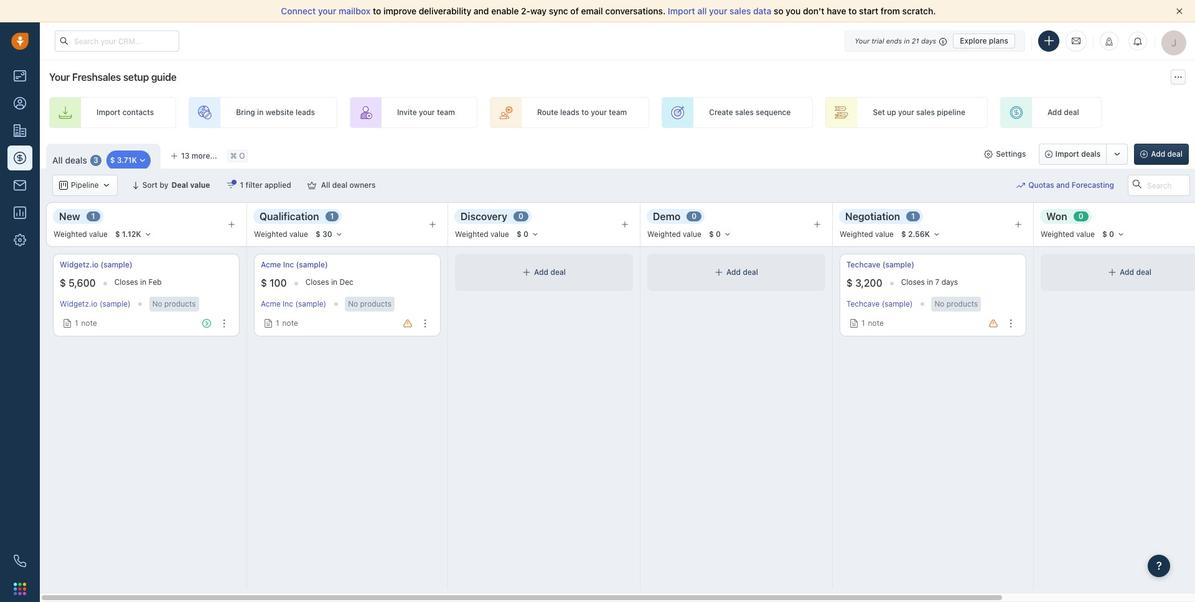 Task type: vqa. For each thing, say whether or not it's contained in the screenshot.


Task type: describe. For each thing, give the bounding box(es) containing it.
2 horizontal spatial to
[[849, 6, 857, 16]]

won
[[1047, 211, 1068, 222]]

1 acme inc (sample) link from the top
[[261, 260, 328, 270]]

demo
[[653, 211, 681, 222]]

email
[[581, 6, 603, 16]]

sort by deal value
[[142, 181, 210, 190]]

way
[[531, 6, 547, 16]]

closes for $ 5,600
[[114, 278, 138, 287]]

have
[[827, 6, 847, 16]]

import contacts
[[97, 108, 154, 117]]

$ 3.71k
[[110, 156, 137, 165]]

no products for $ 5,600
[[152, 300, 196, 309]]

contacts
[[122, 108, 154, 117]]

Search field
[[1129, 175, 1191, 196]]

guide
[[151, 72, 177, 83]]

note for $ 3,200
[[869, 319, 884, 328]]

import for import deals
[[1056, 149, 1080, 159]]

weighted value for negotiation
[[840, 230, 894, 239]]

add deal link
[[1001, 97, 1102, 128]]

2.56k
[[909, 230, 931, 239]]

set up your sales pipeline link
[[826, 97, 988, 128]]

0 horizontal spatial to
[[373, 6, 381, 16]]

$ 0 button for won
[[1097, 228, 1131, 242]]

1 widgetz.io from the top
[[60, 260, 99, 270]]

$ 30
[[316, 230, 332, 239]]

$ for $ 2.56k button
[[902, 230, 907, 239]]

connect your mailbox to improve deliverability and enable 2-way sync of email conversations. import all your sales data so you don't have to start from scratch.
[[281, 6, 936, 16]]

note for $ 100
[[283, 319, 298, 328]]

weighted value for new
[[54, 230, 108, 239]]

1 widgetz.io (sample) link from the top
[[60, 260, 133, 270]]

ends
[[887, 36, 903, 45]]

all deals 3
[[52, 155, 98, 166]]

1 filter applied
[[240, 181, 291, 190]]

1 team from the left
[[437, 108, 455, 117]]

sequence
[[756, 108, 791, 117]]

conversations.
[[606, 6, 666, 16]]

sales right create
[[736, 108, 754, 117]]

0 vertical spatial import
[[668, 6, 696, 16]]

$ 0 button for demo
[[704, 228, 737, 242]]

your right invite
[[419, 108, 435, 117]]

$ 2.56k button
[[896, 228, 947, 242]]

closes in 7 days
[[902, 278, 959, 287]]

(sample) down 'closes in dec' at the top left of page
[[295, 300, 326, 309]]

connect
[[281, 6, 316, 16]]

products for $ 3,200
[[947, 300, 979, 309]]

weighted for demo
[[648, 230, 681, 239]]

2-
[[521, 6, 531, 16]]

all deal owners
[[321, 181, 376, 190]]

$ 0 for demo
[[709, 230, 721, 239]]

import for import contacts
[[97, 108, 120, 117]]

more...
[[192, 151, 217, 161]]

30
[[323, 230, 332, 239]]

2 widgetz.io (sample) from the top
[[60, 300, 131, 309]]

1.12k
[[122, 230, 141, 239]]

3
[[93, 156, 98, 165]]

import deals group
[[1039, 144, 1129, 165]]

your right up
[[899, 108, 915, 117]]

deals for import
[[1082, 149, 1101, 159]]

trial
[[872, 36, 885, 45]]

feb
[[149, 278, 162, 287]]

value for negotiation
[[876, 230, 894, 239]]

0 horizontal spatial and
[[474, 6, 489, 16]]

your for your freshsales setup guide
[[49, 72, 70, 83]]

weighted for negotiation
[[840, 230, 874, 239]]

1 down "$ 5,600"
[[75, 319, 78, 328]]

send email image
[[1073, 36, 1081, 46]]

⌘
[[230, 152, 237, 161]]

container_wx8msf4aqz5i3rn1 image inside all deal owners button
[[307, 181, 316, 190]]

up
[[888, 108, 897, 117]]

weighted for qualification
[[254, 230, 288, 239]]

create sales sequence
[[710, 108, 791, 117]]

don't
[[803, 6, 825, 16]]

container_wx8msf4aqz5i3rn1 image down $ 100
[[264, 320, 273, 328]]

$ 3.71k button
[[103, 150, 155, 171]]

all for deals
[[52, 155, 63, 166]]

1 inside 1 filter applied button
[[240, 181, 244, 190]]

deliverability
[[419, 6, 472, 16]]

by
[[160, 181, 168, 190]]

route leads to your team
[[537, 108, 627, 117]]

$ 5,600
[[60, 278, 96, 289]]

weighted value for won
[[1041, 230, 1095, 239]]

freshworks switcher image
[[14, 583, 26, 596]]

add deal button
[[1135, 144, 1190, 165]]

explore plans link
[[954, 33, 1016, 48]]

invite your team
[[397, 108, 455, 117]]

weighted value for qualification
[[254, 230, 308, 239]]

sync
[[549, 6, 569, 16]]

pipeline
[[937, 108, 966, 117]]

closes for $ 3,200
[[902, 278, 925, 287]]

$ 2.56k
[[902, 230, 931, 239]]

$ 1.12k
[[115, 230, 141, 239]]

value for won
[[1077, 230, 1095, 239]]

100
[[270, 278, 287, 289]]

pipeline
[[71, 181, 99, 190]]

website
[[266, 108, 294, 117]]

invite your team link
[[350, 97, 478, 128]]

create sales sequence link
[[662, 97, 814, 128]]

container_wx8msf4aqz5i3rn1 image inside quotas and forecasting link
[[1017, 181, 1026, 190]]

$ 3,200
[[847, 278, 883, 289]]

$ 0 for discovery
[[517, 230, 529, 239]]

1 techcave (sample) link from the top
[[847, 260, 915, 270]]

⌘ o
[[230, 152, 245, 161]]

your left mailbox
[[318, 6, 337, 16]]

$ for $ 0 button related to won
[[1103, 230, 1108, 239]]

13 more...
[[181, 151, 217, 161]]

import contacts link
[[49, 97, 176, 128]]

$ 30 button
[[310, 228, 349, 242]]

no for $ 100
[[348, 300, 358, 309]]

(sample) down 3,200
[[882, 300, 913, 309]]

2 inc from the top
[[283, 300, 293, 309]]

weighted for won
[[1041, 230, 1075, 239]]

sales left data
[[730, 6, 751, 16]]

your right all
[[709, 6, 728, 16]]

all deal owners button
[[299, 175, 384, 196]]

13
[[181, 151, 190, 161]]

container_wx8msf4aqz5i3rn1 image inside the pipeline "dropdown button"
[[102, 181, 111, 190]]

no products for $ 3,200
[[935, 300, 979, 309]]

all deals link
[[52, 154, 87, 167]]

7
[[936, 278, 940, 287]]

$ 0 for won
[[1103, 230, 1115, 239]]

leads inside route leads to your team link
[[561, 108, 580, 117]]

scratch.
[[903, 6, 936, 16]]

$ for $ 3.71k button
[[110, 156, 115, 165]]

in right bring
[[257, 108, 264, 117]]

start
[[860, 6, 879, 16]]

21
[[912, 36, 920, 45]]

setup
[[123, 72, 149, 83]]

route leads to your team link
[[490, 97, 650, 128]]

2 acme from the top
[[261, 300, 281, 309]]

quotas and forecasting
[[1029, 181, 1115, 190]]

1 acme from the top
[[261, 260, 281, 270]]

quotas and forecasting link
[[1017, 175, 1127, 196]]



Task type: locate. For each thing, give the bounding box(es) containing it.
1 no from the left
[[152, 300, 162, 309]]

forecasting
[[1072, 181, 1115, 190]]

2 horizontal spatial $ 0 button
[[1097, 228, 1131, 242]]

3.71k
[[117, 156, 137, 165]]

container_wx8msf4aqz5i3rn1 image inside settings popup button
[[985, 150, 994, 159]]

0
[[519, 212, 524, 221], [692, 212, 697, 221], [1079, 212, 1084, 221], [524, 230, 529, 239], [716, 230, 721, 239], [1110, 230, 1115, 239]]

widgetz.io (sample) up 5,600
[[60, 260, 133, 270]]

Search your CRM... text field
[[55, 31, 179, 52]]

weighted value for demo
[[648, 230, 702, 239]]

container_wx8msf4aqz5i3rn1 image
[[138, 156, 147, 165], [59, 181, 68, 190], [226, 181, 235, 190], [307, 181, 316, 190], [264, 320, 273, 328], [850, 320, 859, 328]]

2 horizontal spatial note
[[869, 319, 884, 328]]

add deal inside button
[[1152, 149, 1183, 159]]

2 weighted value from the left
[[254, 230, 308, 239]]

no
[[152, 300, 162, 309], [348, 300, 358, 309], [935, 300, 945, 309]]

weighted value
[[54, 230, 108, 239], [254, 230, 308, 239], [455, 230, 509, 239], [648, 230, 702, 239], [840, 230, 894, 239], [1041, 230, 1095, 239]]

6 weighted value from the left
[[1041, 230, 1095, 239]]

weighted value down discovery
[[455, 230, 509, 239]]

weighted down discovery
[[455, 230, 489, 239]]

1 note down the 100
[[276, 319, 298, 328]]

add
[[1048, 108, 1063, 117], [1152, 149, 1166, 159], [534, 268, 549, 277], [727, 268, 741, 277], [1121, 268, 1135, 277]]

3 products from the left
[[947, 300, 979, 309]]

1 horizontal spatial and
[[1057, 181, 1070, 190]]

create
[[710, 108, 734, 117]]

0 vertical spatial inc
[[283, 260, 294, 270]]

connect your mailbox link
[[281, 6, 373, 16]]

3 note from the left
[[869, 319, 884, 328]]

container_wx8msf4aqz5i3rn1 image left filter
[[226, 181, 235, 190]]

$ 1.12k button
[[110, 228, 157, 242]]

1 note for $ 100
[[276, 319, 298, 328]]

$ for $ 30 button
[[316, 230, 321, 239]]

acme
[[261, 260, 281, 270], [261, 300, 281, 309]]

weighted value down new on the left top of page
[[54, 230, 108, 239]]

no down 7
[[935, 300, 945, 309]]

to left start
[[849, 6, 857, 16]]

import up quotas and forecasting
[[1056, 149, 1080, 159]]

1 weighted from the left
[[54, 230, 87, 239]]

deals inside button
[[1082, 149, 1101, 159]]

2 horizontal spatial 1 note
[[862, 319, 884, 328]]

1 acme inc (sample) from the top
[[261, 260, 328, 270]]

0 horizontal spatial no products
[[152, 300, 196, 309]]

$ for demo's $ 0 button
[[709, 230, 714, 239]]

weighted down negotiation
[[840, 230, 874, 239]]

1 vertical spatial acme inc (sample)
[[261, 300, 326, 309]]

route
[[537, 108, 558, 117]]

1 note for $ 3,200
[[862, 319, 884, 328]]

explore
[[961, 36, 988, 45]]

1 no products from the left
[[152, 300, 196, 309]]

1 techcave (sample) from the top
[[847, 260, 915, 270]]

3 no from the left
[[935, 300, 945, 309]]

no for $ 5,600
[[152, 300, 162, 309]]

your right route
[[591, 108, 607, 117]]

o
[[239, 152, 245, 161]]

pipeline button
[[52, 175, 117, 196]]

0 vertical spatial widgetz.io
[[60, 260, 99, 270]]

in
[[905, 36, 910, 45], [257, 108, 264, 117], [140, 278, 146, 287], [331, 278, 338, 287], [928, 278, 934, 287]]

0 horizontal spatial 1 note
[[75, 319, 97, 328]]

weighted down qualification
[[254, 230, 288, 239]]

0 vertical spatial widgetz.io (sample)
[[60, 260, 133, 270]]

2 note from the left
[[283, 319, 298, 328]]

0 vertical spatial all
[[52, 155, 63, 166]]

leads inside bring in website leads link
[[296, 108, 315, 117]]

0 horizontal spatial closes
[[114, 278, 138, 287]]

1 $ 0 button from the left
[[511, 228, 545, 242]]

(sample) down closes in feb
[[100, 300, 131, 309]]

1 note down 3,200
[[862, 319, 884, 328]]

deal
[[1065, 108, 1080, 117], [1168, 149, 1183, 159], [332, 181, 348, 190], [551, 268, 566, 277], [743, 268, 759, 277], [1137, 268, 1152, 277]]

$ 100
[[261, 278, 287, 289]]

0 horizontal spatial $ 0 button
[[511, 228, 545, 242]]

2 widgetz.io from the top
[[60, 300, 98, 309]]

container_wx8msf4aqz5i3rn1 image right the "applied"
[[307, 181, 316, 190]]

widgetz.io (sample)
[[60, 260, 133, 270], [60, 300, 131, 309]]

4 weighted from the left
[[648, 230, 681, 239]]

all for deal
[[321, 181, 330, 190]]

3 $ 0 from the left
[[1103, 230, 1115, 239]]

1 vertical spatial widgetz.io (sample) link
[[60, 300, 131, 309]]

note down 3,200
[[869, 319, 884, 328]]

1 horizontal spatial products
[[360, 300, 392, 309]]

no products
[[152, 300, 196, 309], [348, 300, 392, 309], [935, 300, 979, 309]]

bring in website leads link
[[189, 97, 338, 128]]

note
[[81, 319, 97, 328], [283, 319, 298, 328], [869, 319, 884, 328]]

0 horizontal spatial deals
[[65, 155, 87, 166]]

weighted value down qualification
[[254, 230, 308, 239]]

1 vertical spatial days
[[942, 278, 959, 287]]

no products for $ 100
[[348, 300, 392, 309]]

deals up forecasting
[[1082, 149, 1101, 159]]

import left contacts
[[97, 108, 120, 117]]

note down the 100
[[283, 319, 298, 328]]

acme inc (sample) link down the 100
[[261, 300, 326, 309]]

1 vertical spatial widgetz.io
[[60, 300, 98, 309]]

enable
[[492, 6, 519, 16]]

all left owners
[[321, 181, 330, 190]]

container_wx8msf4aqz5i3rn1 image right 3.71k
[[138, 156, 147, 165]]

and right quotas
[[1057, 181, 1070, 190]]

1 closes from the left
[[114, 278, 138, 287]]

1 note
[[75, 319, 97, 328], [276, 319, 298, 328], [862, 319, 884, 328]]

inc
[[283, 260, 294, 270], [283, 300, 293, 309]]

closes left feb
[[114, 278, 138, 287]]

techcave
[[847, 260, 881, 270], [847, 300, 880, 309]]

to right mailbox
[[373, 6, 381, 16]]

days right 21
[[922, 36, 937, 45]]

2 horizontal spatial import
[[1056, 149, 1080, 159]]

1 up $ 30 button
[[330, 212, 334, 221]]

owners
[[350, 181, 376, 190]]

1 up the $ 2.56k in the right of the page
[[912, 212, 916, 221]]

widgetz.io
[[60, 260, 99, 270], [60, 300, 98, 309]]

acme up $ 100
[[261, 260, 281, 270]]

filter
[[246, 181, 263, 190]]

5,600
[[69, 278, 96, 289]]

your left freshsales
[[49, 72, 70, 83]]

all up the pipeline "dropdown button"
[[52, 155, 63, 166]]

weighted value down demo
[[648, 230, 702, 239]]

your
[[318, 6, 337, 16], [709, 6, 728, 16], [419, 108, 435, 117], [591, 108, 607, 117], [899, 108, 915, 117]]

(sample) up closes in feb
[[101, 260, 133, 270]]

import inside button
[[1056, 149, 1080, 159]]

set
[[873, 108, 886, 117]]

1 vertical spatial techcave
[[847, 300, 880, 309]]

acme inc (sample) up the 100
[[261, 260, 328, 270]]

1 down $ 3,200
[[862, 319, 865, 328]]

techcave (sample) link down 3,200
[[847, 300, 913, 309]]

to
[[373, 6, 381, 16], [849, 6, 857, 16], [582, 108, 589, 117]]

deals for all
[[65, 155, 87, 166]]

$ 0 button for discovery
[[511, 228, 545, 242]]

2 no products from the left
[[348, 300, 392, 309]]

1 horizontal spatial all
[[321, 181, 330, 190]]

1 down the 100
[[276, 319, 279, 328]]

close image
[[1177, 8, 1183, 14]]

all inside button
[[321, 181, 330, 190]]

techcave (sample) up 3,200
[[847, 260, 915, 270]]

leads right website
[[296, 108, 315, 117]]

all
[[52, 155, 63, 166], [321, 181, 330, 190]]

1 horizontal spatial to
[[582, 108, 589, 117]]

(sample) down the $ 2.56k in the right of the page
[[883, 260, 915, 270]]

in left feb
[[140, 278, 146, 287]]

techcave (sample) down 3,200
[[847, 300, 913, 309]]

weighted for discovery
[[455, 230, 489, 239]]

explore plans
[[961, 36, 1009, 45]]

import left all
[[668, 6, 696, 16]]

container_wx8msf4aqz5i3rn1 image inside the pipeline "dropdown button"
[[59, 181, 68, 190]]

2 horizontal spatial products
[[947, 300, 979, 309]]

3 no products from the left
[[935, 300, 979, 309]]

0 horizontal spatial note
[[81, 319, 97, 328]]

value for new
[[89, 230, 108, 239]]

1 products from the left
[[164, 300, 196, 309]]

dec
[[340, 278, 354, 287]]

your trial ends in 21 days
[[855, 36, 937, 45]]

0 horizontal spatial products
[[164, 300, 196, 309]]

sales left pipeline
[[917, 108, 935, 117]]

1 vertical spatial import
[[97, 108, 120, 117]]

widgetz.io (sample) link up 5,600
[[60, 260, 133, 270]]

2 horizontal spatial no products
[[935, 300, 979, 309]]

1 horizontal spatial no products
[[348, 300, 392, 309]]

(sample) up 'closes in dec' at the top left of page
[[296, 260, 328, 270]]

$ for $ 1.12k button
[[115, 230, 120, 239]]

3 1 note from the left
[[862, 319, 884, 328]]

3 weighted value from the left
[[455, 230, 509, 239]]

0 horizontal spatial days
[[922, 36, 937, 45]]

deals left 3
[[65, 155, 87, 166]]

container_wx8msf4aqz5i3rn1 image down $ 3,200
[[850, 320, 859, 328]]

widgetz.io up "$ 5,600"
[[60, 260, 99, 270]]

weighted value for discovery
[[455, 230, 509, 239]]

6 weighted from the left
[[1041, 230, 1075, 239]]

acme inc (sample)
[[261, 260, 328, 270], [261, 300, 326, 309]]

1 right new on the left top of page
[[91, 212, 95, 221]]

$ inside popup button
[[110, 156, 115, 165]]

1 leads from the left
[[296, 108, 315, 117]]

days
[[922, 36, 937, 45], [942, 278, 959, 287]]

3 closes from the left
[[902, 278, 925, 287]]

weighted value down negotiation
[[840, 230, 894, 239]]

weighted
[[54, 230, 87, 239], [254, 230, 288, 239], [455, 230, 489, 239], [648, 230, 681, 239], [840, 230, 874, 239], [1041, 230, 1075, 239]]

1 note down 5,600
[[75, 319, 97, 328]]

your for your trial ends in 21 days
[[855, 36, 870, 45]]

value
[[190, 181, 210, 190], [89, 230, 108, 239], [290, 230, 308, 239], [491, 230, 509, 239], [683, 230, 702, 239], [876, 230, 894, 239], [1077, 230, 1095, 239]]

1 1 note from the left
[[75, 319, 97, 328]]

qualification
[[260, 211, 319, 222]]

1 techcave from the top
[[847, 260, 881, 270]]

closes left 7
[[902, 278, 925, 287]]

0 vertical spatial techcave
[[847, 260, 881, 270]]

no for $ 3,200
[[935, 300, 945, 309]]

set up your sales pipeline
[[873, 108, 966, 117]]

container_wx8msf4aqz5i3rn1 image
[[985, 150, 994, 159], [102, 181, 111, 190], [1017, 181, 1026, 190], [523, 268, 531, 277], [715, 268, 724, 277], [1109, 268, 1117, 277], [63, 320, 72, 328]]

to right route
[[582, 108, 589, 117]]

widgetz.io down "$ 5,600"
[[60, 300, 98, 309]]

new
[[59, 211, 80, 222]]

1 vertical spatial and
[[1057, 181, 1070, 190]]

1 horizontal spatial deals
[[1082, 149, 1101, 159]]

0 horizontal spatial import
[[97, 108, 120, 117]]

and left enable
[[474, 6, 489, 16]]

2 vertical spatial import
[[1056, 149, 1080, 159]]

1 horizontal spatial your
[[855, 36, 870, 45]]

0 horizontal spatial your
[[49, 72, 70, 83]]

0 horizontal spatial $ 0
[[517, 230, 529, 239]]

$
[[110, 156, 115, 165], [115, 230, 120, 239], [316, 230, 321, 239], [517, 230, 522, 239], [709, 230, 714, 239], [902, 230, 907, 239], [1103, 230, 1108, 239], [60, 278, 66, 289], [261, 278, 267, 289], [847, 278, 853, 289]]

1 inc from the top
[[283, 260, 294, 270]]

1 vertical spatial techcave (sample) link
[[847, 300, 913, 309]]

acme inc (sample) link up the 100
[[261, 260, 328, 270]]

phone element
[[7, 549, 32, 574]]

0 vertical spatial acme inc (sample)
[[261, 260, 328, 270]]

your
[[855, 36, 870, 45], [49, 72, 70, 83]]

in for qualification
[[331, 278, 338, 287]]

quotas
[[1029, 181, 1055, 190]]

leads right route
[[561, 108, 580, 117]]

1 left filter
[[240, 181, 244, 190]]

deal
[[172, 181, 188, 190]]

1 $ 0 from the left
[[517, 230, 529, 239]]

0 horizontal spatial team
[[437, 108, 455, 117]]

in left dec
[[331, 278, 338, 287]]

closes for $ 100
[[306, 278, 329, 287]]

1 horizontal spatial closes
[[306, 278, 329, 287]]

from
[[881, 6, 901, 16]]

1 horizontal spatial $ 0
[[709, 230, 721, 239]]

no products down 7
[[935, 300, 979, 309]]

discovery
[[461, 211, 508, 222]]

2 $ 0 from the left
[[709, 230, 721, 239]]

no down feb
[[152, 300, 162, 309]]

container_wx8msf4aqz5i3rn1 image inside $ 3.71k button
[[138, 156, 147, 165]]

in left 21
[[905, 36, 910, 45]]

container_wx8msf4aqz5i3rn1 image inside 1 filter applied button
[[226, 181, 235, 190]]

1 vertical spatial acme inc (sample) link
[[261, 300, 326, 309]]

closes
[[114, 278, 138, 287], [306, 278, 329, 287], [902, 278, 925, 287]]

no down dec
[[348, 300, 358, 309]]

1 vertical spatial acme
[[261, 300, 281, 309]]

weighted down won
[[1041, 230, 1075, 239]]

2 no from the left
[[348, 300, 358, 309]]

techcave up $ 3,200
[[847, 260, 881, 270]]

1 vertical spatial widgetz.io (sample)
[[60, 300, 131, 309]]

3 weighted from the left
[[455, 230, 489, 239]]

2 horizontal spatial $ 0
[[1103, 230, 1115, 239]]

2 widgetz.io (sample) link from the top
[[60, 300, 131, 309]]

in for new
[[140, 278, 146, 287]]

5 weighted from the left
[[840, 230, 874, 239]]

2 $ 0 button from the left
[[704, 228, 737, 242]]

weighted for new
[[54, 230, 87, 239]]

days right 7
[[942, 278, 959, 287]]

your freshsales setup guide
[[49, 72, 177, 83]]

value for qualification
[[290, 230, 308, 239]]

closes left dec
[[306, 278, 329, 287]]

2 techcave (sample) link from the top
[[847, 300, 913, 309]]

in for negotiation
[[928, 278, 934, 287]]

weighted down new on the left top of page
[[54, 230, 87, 239]]

in left 7
[[928, 278, 934, 287]]

0 vertical spatial and
[[474, 6, 489, 16]]

techcave down $ 3,200
[[847, 300, 880, 309]]

1 note from the left
[[81, 319, 97, 328]]

phone image
[[14, 556, 26, 568]]

value for demo
[[683, 230, 702, 239]]

0 vertical spatial techcave (sample) link
[[847, 260, 915, 270]]

$ 0
[[517, 230, 529, 239], [709, 230, 721, 239], [1103, 230, 1115, 239]]

widgetz.io (sample) link
[[60, 260, 133, 270], [60, 300, 131, 309]]

weighted down demo
[[648, 230, 681, 239]]

2 leads from the left
[[561, 108, 580, 117]]

inc up the 100
[[283, 260, 294, 270]]

2 1 note from the left
[[276, 319, 298, 328]]

3 $ 0 button from the left
[[1097, 228, 1131, 242]]

1 horizontal spatial leads
[[561, 108, 580, 117]]

0 vertical spatial acme
[[261, 260, 281, 270]]

value for discovery
[[491, 230, 509, 239]]

0 horizontal spatial no
[[152, 300, 162, 309]]

widgetz.io (sample) down 5,600
[[60, 300, 131, 309]]

freshsales
[[72, 72, 121, 83]]

what's new image
[[1106, 37, 1114, 46]]

import all your sales data link
[[668, 6, 774, 16]]

import
[[668, 6, 696, 16], [97, 108, 120, 117], [1056, 149, 1080, 159]]

0 vertical spatial days
[[922, 36, 937, 45]]

1 horizontal spatial team
[[609, 108, 627, 117]]

2 acme inc (sample) from the top
[[261, 300, 326, 309]]

2 techcave (sample) from the top
[[847, 300, 913, 309]]

container_wx8msf4aqz5i3rn1 image left pipeline
[[59, 181, 68, 190]]

1 horizontal spatial note
[[283, 319, 298, 328]]

sort
[[142, 181, 158, 190]]

2 products from the left
[[360, 300, 392, 309]]

0 vertical spatial techcave (sample)
[[847, 260, 915, 270]]

no products down feb
[[152, 300, 196, 309]]

products for $ 5,600
[[164, 300, 196, 309]]

5 weighted value from the left
[[840, 230, 894, 239]]

settings button
[[979, 144, 1033, 165]]

note for $ 5,600
[[81, 319, 97, 328]]

$ 3.71k button
[[106, 151, 151, 171]]

techcave (sample) link up 3,200
[[847, 260, 915, 270]]

2 team from the left
[[609, 108, 627, 117]]

bring in website leads
[[236, 108, 315, 117]]

1 horizontal spatial 1 note
[[276, 319, 298, 328]]

acme down $ 100
[[261, 300, 281, 309]]

1 horizontal spatial no
[[348, 300, 358, 309]]

weighted value down won
[[1041, 230, 1095, 239]]

1 vertical spatial inc
[[283, 300, 293, 309]]

mailbox
[[339, 6, 371, 16]]

1 weighted value from the left
[[54, 230, 108, 239]]

plans
[[990, 36, 1009, 45]]

2 horizontal spatial no
[[935, 300, 945, 309]]

negotiation
[[846, 211, 901, 222]]

note down 5,600
[[81, 319, 97, 328]]

1 vertical spatial techcave (sample)
[[847, 300, 913, 309]]

import deals button
[[1039, 144, 1107, 165]]

invite
[[397, 108, 417, 117]]

1 horizontal spatial import
[[668, 6, 696, 16]]

acme inc (sample) down the 100
[[261, 300, 326, 309]]

2 horizontal spatial closes
[[902, 278, 925, 287]]

no products down dec
[[348, 300, 392, 309]]

0 vertical spatial your
[[855, 36, 870, 45]]

1 horizontal spatial $ 0 button
[[704, 228, 737, 242]]

improve
[[384, 6, 417, 16]]

2 techcave from the top
[[847, 300, 880, 309]]

1 vertical spatial all
[[321, 181, 330, 190]]

1 note for $ 5,600
[[75, 319, 97, 328]]

products
[[164, 300, 196, 309], [360, 300, 392, 309], [947, 300, 979, 309]]

products for $ 100
[[360, 300, 392, 309]]

2 weighted from the left
[[254, 230, 288, 239]]

1 vertical spatial your
[[49, 72, 70, 83]]

widgetz.io (sample) link down 5,600
[[60, 300, 131, 309]]

your left trial
[[855, 36, 870, 45]]

0 horizontal spatial all
[[52, 155, 63, 166]]

1 widgetz.io (sample) from the top
[[60, 260, 133, 270]]

applied
[[265, 181, 291, 190]]

0 vertical spatial acme inc (sample) link
[[261, 260, 328, 270]]

add inside button
[[1152, 149, 1166, 159]]

closes in dec
[[306, 278, 354, 287]]

$ for $ 0 button related to discovery
[[517, 230, 522, 239]]

inc down the 100
[[283, 300, 293, 309]]

4 weighted value from the left
[[648, 230, 702, 239]]

2 closes from the left
[[306, 278, 329, 287]]

1 horizontal spatial days
[[942, 278, 959, 287]]

1
[[240, 181, 244, 190], [91, 212, 95, 221], [330, 212, 334, 221], [912, 212, 916, 221], [75, 319, 78, 328], [276, 319, 279, 328], [862, 319, 865, 328]]

0 vertical spatial widgetz.io (sample) link
[[60, 260, 133, 270]]

2 acme inc (sample) link from the top
[[261, 300, 326, 309]]

0 horizontal spatial leads
[[296, 108, 315, 117]]



